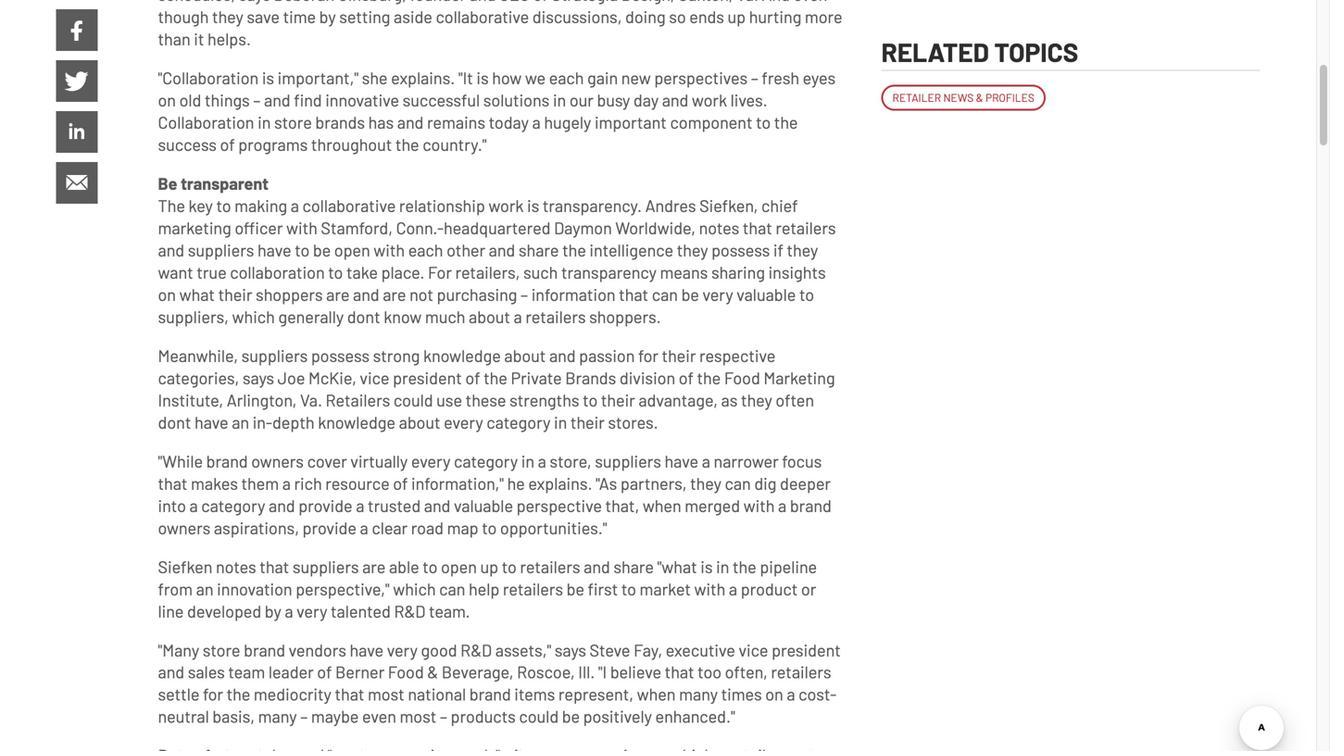 Task type: vqa. For each thing, say whether or not it's contained in the screenshot.
the rightmost PERCENT
no



Task type: describe. For each thing, give the bounding box(es) containing it.
aspirations,
[[214, 518, 299, 538]]

vice inside meanwhile, suppliers possess strong knowledge about and passion for their respective categories, says joe mckie, vice president of the private brands division of the food marketing institute, arlington, va. retailers could use these strengths to their advantage, as they often dont have an in-depth knowledge about every category in their stores.
[[360, 368, 390, 388]]

0 vertical spatial &
[[976, 91, 984, 104]]

a left product at the right bottom
[[729, 579, 738, 599]]

– right things
[[253, 90, 261, 110]]

store inside "many store brand vendors have very good r&d assets," says steve fay, executive vice president and sales team leader of berner food & beverage, roscoe, ill. "i believe that too often, retailers settle for the mediocrity that most national brand items represent, when many times on a cost- neutral basis, many – maybe even most – products could be positively enhanced."
[[203, 640, 241, 660]]

of inside "while brand owners cover virtually every category in a store, suppliers have a narrower focus that makes them a rich resource of information," he explains. "as partners, they can dig deeper into a category and provide a trusted and valuable perspective that, when merged with a brand owners aspirations, provide a clear road map to opportunities."
[[393, 473, 408, 493]]

worldwide,
[[616, 218, 696, 238]]

means
[[660, 262, 708, 282]]

the inside be transparent the key to making a collaborative relationship work is transparency. andres siefken, chief marketing officer with stamford, conn.-headquartered daymon worldwide, notes that retailers and suppliers have to be open with each other and share the intelligence they possess if they want true collaboration to take place. for retailers, such transparency means sharing insights on what their shoppers are and are not purchasing – information that can be very valuable to suppliers, which generally dont know much about a retailers shoppers.
[[563, 240, 586, 260]]

arlington,
[[227, 390, 297, 410]]

1 vertical spatial owners
[[158, 518, 211, 538]]

first
[[588, 579, 618, 599]]

r&d inside siefken notes that suppliers are able to open up to retailers and share "what is in the pipeline from an innovation perspective," which can help retailers be first to market with a product or line developed by a very talented r&d team.
[[394, 601, 426, 621]]

"many store brand vendors have very good r&d assets," says steve fay, executive vice president and sales team leader of berner food & beverage, roscoe, ill. "i believe that too often, retailers settle for the mediocrity that most national brand items represent, when many times on a cost- neutral basis, many – maybe even most – products could be positively enhanced."
[[158, 640, 841, 727]]

product
[[741, 579, 798, 599]]

food inside meanwhile, suppliers possess strong knowledge about and passion for their respective categories, says joe mckie, vice president of the private brands division of the food marketing institute, arlington, va. retailers could use these strengths to their advantage, as they often dont have an in-depth knowledge about every category in their stores.
[[725, 368, 761, 388]]

that up shoppers.
[[619, 284, 649, 304]]

a down 'deeper'
[[778, 496, 787, 516]]

an inside meanwhile, suppliers possess strong knowledge about and passion for their respective categories, says joe mckie, vice president of the private brands division of the food marketing institute, arlington, va. retailers could use these strengths to their advantage, as they often dont have an in-depth knowledge about every category in their stores.
[[232, 412, 249, 432]]

explains. inside "while brand owners cover virtually every category in a store, suppliers have a narrower focus that makes them a rich resource of information," he explains. "as partners, they can dig deeper into a category and provide a trusted and valuable perspective that, when merged with a brand owners aspirations, provide a clear road map to opportunities."
[[529, 473, 593, 493]]

insights
[[769, 262, 826, 282]]

news
[[944, 91, 974, 104]]

of inside "collaboration is important," she explains. "it is how we each gain new perspectives – fresh eyes on old things – and find innovative successful solutions in our busy day and work lives. collaboration in store brands has and remains today a hugely important component to the success of programs throughout the country."
[[220, 134, 235, 154]]

to inside meanwhile, suppliers possess strong knowledge about and passion for their respective categories, says joe mckie, vice president of the private brands division of the food marketing institute, arlington, va. retailers could use these strengths to their advantage, as they often dont have an in-depth knowledge about every category in their stores.
[[583, 390, 598, 410]]

category inside meanwhile, suppliers possess strong knowledge about and passion for their respective categories, says joe mckie, vice president of the private brands division of the food marketing institute, arlington, va. retailers could use these strengths to their advantage, as they often dont have an in-depth knowledge about every category in their stores.
[[487, 412, 551, 432]]

which inside be transparent the key to making a collaborative relationship work is transparency. andres siefken, chief marketing officer with stamford, conn.-headquartered daymon worldwide, notes that retailers and suppliers have to be open with each other and share the intelligence they possess if they want true collaboration to take place. for retailers, such transparency means sharing insights on what their shoppers are and are not purchasing – information that can be very valuable to suppliers, which generally dont know much about a retailers shoppers.
[[232, 307, 275, 327]]

the up these
[[484, 368, 508, 388]]

1 vertical spatial category
[[454, 451, 518, 471]]

2 vertical spatial about
[[399, 412, 441, 432]]

leader
[[269, 662, 314, 682]]

represent,
[[559, 685, 634, 705]]

in up programs
[[258, 112, 271, 132]]

suppliers inside siefken notes that suppliers are able to open up to retailers and share "what is in the pipeline from an innovation perspective," which can help retailers be first to market with a product or line developed by a very talented r&d team.
[[293, 557, 359, 577]]

merged
[[685, 496, 740, 516]]

valuable inside be transparent the key to making a collaborative relationship work is transparency. andres siefken, chief marketing officer with stamford, conn.-headquartered daymon worldwide, notes that retailers and suppliers have to be open with each other and share the intelligence they possess if they want true collaboration to take place. for retailers, such transparency means sharing insights on what their shoppers are and are not purchasing – information that can be very valuable to suppliers, which generally dont know much about a retailers shoppers.
[[737, 284, 796, 304]]

email link
[[56, 162, 98, 204]]

vendors
[[289, 640, 346, 660]]

dont inside meanwhile, suppliers possess strong knowledge about and passion for their respective categories, says joe mckie, vice president of the private brands division of the food marketing institute, arlington, va. retailers could use these strengths to their advantage, as they often dont have an in-depth knowledge about every category in their stores.
[[158, 412, 191, 432]]

retailers right help
[[503, 579, 563, 599]]

and inside "many store brand vendors have very good r&d assets," says steve fay, executive vice president and sales team leader of berner food & beverage, roscoe, ill. "i believe that too often, retailers settle for the mediocrity that most national brand items represent, when many times on a cost- neutral basis, many – maybe even most – products could be positively enhanced."
[[158, 662, 185, 682]]

when for they
[[643, 496, 682, 516]]

advantage,
[[639, 390, 718, 410]]

their up 'division'
[[662, 346, 696, 365]]

talented
[[331, 601, 391, 621]]

a right into
[[189, 496, 198, 516]]

neutral
[[158, 707, 209, 727]]

them
[[241, 473, 279, 493]]

meanwhile,
[[158, 346, 238, 365]]

innovation
[[217, 579, 292, 599]]

how
[[492, 68, 522, 88]]

0 vertical spatial owners
[[251, 451, 304, 471]]

work inside "collaboration is important," she explains. "it is how we each gain new perspectives – fresh eyes on old things – and find innovative successful solutions in our busy day and work lives. collaboration in store brands has and remains today a hugely important component to the success of programs throughout the country."
[[692, 90, 727, 110]]

strengths
[[510, 390, 580, 410]]

to down insights
[[800, 284, 815, 304]]

retailers down the "information"
[[526, 307, 586, 327]]

headquartered
[[444, 218, 551, 238]]

help
[[469, 579, 500, 599]]

sales
[[188, 662, 225, 682]]

and inside meanwhile, suppliers possess strong knowledge about and passion for their respective categories, says joe mckie, vice president of the private brands division of the food marketing institute, arlington, va. retailers could use these strengths to their advantage, as they often dont have an in-depth knowledge about every category in their stores.
[[549, 346, 576, 365]]

a right making
[[291, 195, 299, 215]]

be
[[158, 173, 177, 193]]

a left rich
[[282, 473, 291, 493]]

fay,
[[634, 640, 663, 660]]

and down them
[[269, 496, 295, 516]]

– down mediocrity
[[300, 707, 308, 727]]

"as
[[596, 473, 618, 493]]

a left the narrower
[[702, 451, 711, 471]]

very inside siefken notes that suppliers are able to open up to retailers and share "what is in the pipeline from an innovation perspective," which can help retailers be first to market with a product or line developed by a very talented r&d team.
[[297, 601, 327, 621]]

– inside be transparent the key to making a collaborative relationship work is transparency. andres siefken, chief marketing officer with stamford, conn.-headquartered daymon worldwide, notes that retailers and suppliers have to be open with each other and share the intelligence they possess if they want true collaboration to take place. for retailers, such transparency means sharing insights on what their shoppers are and are not purchasing – information that can be very valuable to suppliers, which generally dont know much about a retailers shoppers.
[[521, 284, 528, 304]]

dont inside be transparent the key to making a collaborative relationship work is transparency. andres siefken, chief marketing officer with stamford, conn.-headquartered daymon worldwide, notes that retailers and suppliers have to be open with each other and share the intelligence they possess if they want true collaboration to take place. for retailers, such transparency means sharing insights on what their shoppers are and are not purchasing – information that can be very valuable to suppliers, which generally dont know much about a retailers shoppers.
[[347, 307, 381, 327]]

country."
[[423, 134, 487, 154]]

on inside be transparent the key to making a collaborative relationship work is transparency. andres siefken, chief marketing officer with stamford, conn.-headquartered daymon worldwide, notes that retailers and suppliers have to be open with each other and share the intelligence they possess if they want true collaboration to take place. for retailers, such transparency means sharing insights on what their shoppers are and are not purchasing – information that can be very valuable to suppliers, which generally dont know much about a retailers shoppers.
[[158, 284, 176, 304]]

even
[[362, 707, 397, 727]]

that down chief
[[743, 218, 773, 238]]

– up 'lives.'
[[751, 68, 759, 88]]

products
[[451, 707, 516, 727]]

success
[[158, 134, 217, 154]]

line
[[158, 601, 184, 621]]

possess inside be transparent the key to making a collaborative relationship work is transparency. andres siefken, chief marketing officer with stamford, conn.-headquartered daymon worldwide, notes that retailers and suppliers have to be open with each other and share the intelligence they possess if they want true collaboration to take place. for retailers, such transparency means sharing insights on what their shoppers are and are not purchasing – information that can be very valuable to suppliers, which generally dont know much about a retailers shoppers.
[[712, 240, 770, 260]]

marketing
[[158, 218, 231, 238]]

cover
[[307, 451, 347, 471]]

solutions
[[484, 90, 550, 110]]

1 horizontal spatial knowledge
[[424, 346, 501, 365]]

retailer news & profiles link
[[882, 85, 1046, 111]]

retailers down chief
[[776, 218, 836, 238]]

cost-
[[799, 685, 837, 705]]

in inside siefken notes that suppliers are able to open up to retailers and share "what is in the pipeline from an innovation perspective," which can help retailers be first to market with a product or line developed by a very talented r&d team.
[[716, 557, 730, 577]]

pipeline
[[760, 557, 818, 577]]

private
[[511, 368, 562, 388]]

is right the "it
[[477, 68, 489, 88]]

can inside "while brand owners cover virtually every category in a store, suppliers have a narrower focus that makes them a rich resource of information," he explains. "as partners, they can dig deeper into a category and provide a trusted and valuable perspective that, when merged with a brand owners aspirations, provide a clear road map to opportunities."
[[725, 473, 751, 493]]

a left clear
[[360, 518, 369, 538]]

know
[[384, 307, 422, 327]]

what
[[179, 284, 215, 304]]

to inside "collaboration is important," she explains. "it is how we each gain new perspectives – fresh eyes on old things – and find innovative successful solutions in our busy day and work lives. collaboration in store brands has and remains today a hugely important component to the success of programs throughout the country."
[[756, 112, 771, 132]]

items
[[515, 685, 555, 705]]

to down transparent
[[216, 195, 231, 215]]

to left "take"
[[328, 262, 343, 282]]

and right has
[[397, 112, 424, 132]]

we
[[525, 68, 546, 88]]

dig
[[755, 473, 777, 493]]

and up road
[[424, 496, 451, 516]]

1 vertical spatial about
[[505, 346, 546, 365]]

have inside "while brand owners cover virtually every category in a store, suppliers have a narrower focus that makes them a rich resource of information," he explains. "as partners, they can dig deeper into a category and provide a trusted and valuable perspective that, when merged with a brand owners aspirations, provide a clear road map to opportunities."
[[665, 451, 699, 471]]

of up advantage,
[[679, 368, 694, 388]]

the down respective
[[697, 368, 721, 388]]

that inside siefken notes that suppliers are able to open up to retailers and share "what is in the pipeline from an innovation perspective," which can help retailers be first to market with a product or line developed by a very talented r&d team.
[[260, 557, 289, 577]]

collaboration
[[158, 112, 254, 132]]

have inside meanwhile, suppliers possess strong knowledge about and passion for their respective categories, says joe mckie, vice president of the private brands division of the food marketing institute, arlington, va. retailers could use these strengths to their advantage, as they often dont have an in-depth knowledge about every category in their stores.
[[195, 412, 229, 432]]

topics
[[995, 36, 1079, 67]]

throughout
[[311, 134, 392, 154]]

transparent
[[181, 173, 269, 193]]

brand up makes
[[206, 451, 248, 471]]

– down 'national'
[[440, 707, 448, 727]]

in inside meanwhile, suppliers possess strong knowledge about and passion for their respective categories, says joe mckie, vice president of the private brands division of the food marketing institute, arlington, va. retailers could use these strengths to their advantage, as they often dont have an in-depth knowledge about every category in their stores.
[[554, 412, 567, 432]]

chief
[[762, 195, 798, 215]]

the down fresh
[[775, 112, 798, 132]]

today
[[489, 112, 529, 132]]

notes inside siefken notes that suppliers are able to open up to retailers and share "what is in the pipeline from an innovation perspective," which can help retailers be first to market with a product or line developed by a very talented r&d team.
[[216, 557, 256, 577]]

clear
[[372, 518, 408, 538]]

trusted
[[368, 496, 421, 516]]

and right day
[[662, 90, 689, 110]]

related topics
[[882, 36, 1079, 67]]

he
[[507, 473, 525, 493]]

which inside siefken notes that suppliers are able to open up to retailers and share "what is in the pipeline from an innovation perspective," which can help retailers be first to market with a product or line developed by a very talented r&d team.
[[393, 579, 436, 599]]

stamford,
[[321, 218, 393, 238]]

brand down 'deeper'
[[790, 496, 832, 516]]

with inside siefken notes that suppliers are able to open up to retailers and share "what is in the pipeline from an innovation perspective," which can help retailers be first to market with a product or line developed by a very talented r&d team.
[[695, 579, 726, 599]]

be down means
[[682, 284, 700, 304]]

for inside "many store brand vendors have very good r&d assets," says steve fay, executive vice president and sales team leader of berner food & beverage, roscoe, ill. "i believe that too often, retailers settle for the mediocrity that most national brand items represent, when many times on a cost- neutral basis, many – maybe even most – products could be positively enhanced."
[[203, 685, 223, 705]]

to right up
[[502, 557, 517, 577]]

and inside siefken notes that suppliers are able to open up to retailers and share "what is in the pipeline from an innovation perspective," which can help retailers be first to market with a product or line developed by a very talented r&d team.
[[584, 557, 610, 577]]

to inside "while brand owners cover virtually every category in a store, suppliers have a narrower focus that makes them a rich resource of information," he explains. "as partners, they can dig deeper into a category and provide a trusted and valuable perspective that, when merged with a brand owners aspirations, provide a clear road map to opportunities."
[[482, 518, 497, 538]]

brand up team
[[244, 640, 286, 660]]

says inside meanwhile, suppliers possess strong knowledge about and passion for their respective categories, says joe mckie, vice president of the private brands division of the food marketing institute, arlington, va. retailers could use these strengths to their advantage, as they often dont have an in-depth knowledge about every category in their stores.
[[243, 368, 274, 388]]

their up the stores.
[[601, 390, 635, 410]]

our
[[570, 90, 594, 110]]

mckie,
[[309, 368, 357, 388]]

and up want
[[158, 240, 185, 260]]

is left the important,"
[[262, 68, 274, 88]]

they inside "while brand owners cover virtually every category in a store, suppliers have a narrower focus that makes them a rich resource of information," he explains. "as partners, they can dig deeper into a category and provide a trusted and valuable perspective that, when merged with a brand owners aspirations, provide a clear road map to opportunities."
[[690, 473, 722, 493]]

about inside be transparent the key to making a collaborative relationship work is transparency. andres siefken, chief marketing officer with stamford, conn.-headquartered daymon worldwide, notes that retailers and suppliers have to be open with each other and share the intelligence they possess if they want true collaboration to take place. for retailers, such transparency means sharing insights on what their shoppers are and are not purchasing – information that can be very valuable to suppliers, which generally dont know much about a retailers shoppers.
[[469, 307, 511, 327]]

they up insights
[[787, 240, 819, 260]]

and left the find
[[264, 90, 291, 110]]

be inside "many store brand vendors have very good r&d assets," says steve fay, executive vice president and sales team leader of berner food & beverage, roscoe, ill. "i believe that too often, retailers settle for the mediocrity that most national brand items represent, when many times on a cost- neutral basis, many – maybe even most – products could be positively enhanced."
[[562, 707, 580, 727]]

conn.-
[[396, 218, 444, 238]]

day
[[634, 90, 659, 110]]

food inside "many store brand vendors have very good r&d assets," says steve fay, executive vice president and sales team leader of berner food & beverage, roscoe, ill. "i believe that too often, retailers settle for the mediocrity that most national brand items represent, when many times on a cost- neutral basis, many – maybe even most – products could be positively enhanced."
[[388, 662, 424, 682]]

that left the too
[[665, 662, 695, 682]]

gain
[[588, 68, 618, 88]]

suppliers inside be transparent the key to making a collaborative relationship work is transparency. andres siefken, chief marketing officer with stamford, conn.-headquartered daymon worldwide, notes that retailers and suppliers have to be open with each other and share the intelligence they possess if they want true collaboration to take place. for retailers, such transparency means sharing insights on what their shoppers are and are not purchasing – information that can be very valuable to suppliers, which generally dont know much about a retailers shoppers.
[[188, 240, 254, 260]]

twitter link
[[56, 60, 98, 102]]

officer
[[235, 218, 283, 238]]

1 vertical spatial many
[[258, 707, 297, 727]]

explains. inside "collaboration is important," she explains. "it is how we each gain new perspectives – fresh eyes on old things – and find innovative successful solutions in our busy day and work lives. collaboration in store brands has and remains today a hugely important component to the success of programs throughout the country."
[[391, 68, 455, 88]]

into
[[158, 496, 186, 516]]

often,
[[725, 662, 768, 682]]

2 vertical spatial category
[[201, 496, 265, 516]]

open inside be transparent the key to making a collaborative relationship work is transparency. andres siefken, chief marketing officer with stamford, conn.-headquartered daymon worldwide, notes that retailers and suppliers have to be open with each other and share the intelligence they possess if they want true collaboration to take place. for retailers, such transparency means sharing insights on what their shoppers are and are not purchasing – information that can be very valuable to suppliers, which generally dont know much about a retailers shoppers.
[[334, 240, 370, 260]]

fresh
[[762, 68, 800, 88]]

executive
[[666, 640, 736, 660]]

twitter image
[[56, 60, 98, 102]]

has
[[368, 112, 394, 132]]

perspective
[[517, 496, 602, 516]]

find
[[294, 90, 322, 110]]

makes
[[191, 473, 238, 493]]

linkedin link
[[56, 111, 98, 153]]

from
[[158, 579, 193, 599]]

be down stamford, on the left top of page
[[313, 240, 331, 260]]

a down purchasing
[[514, 307, 522, 327]]

open inside siefken notes that suppliers are able to open up to retailers and share "what is in the pipeline from an innovation perspective," which can help retailers be first to market with a product or line developed by a very talented r&d team.
[[441, 557, 477, 577]]

to right first
[[622, 579, 637, 599]]

r&d inside "many store brand vendors have very good r&d assets," says steve fay, executive vice president and sales team leader of berner food & beverage, roscoe, ill. "i believe that too often, retailers settle for the mediocrity that most national brand items represent, when many times on a cost- neutral basis, many – maybe even most – products could be positively enhanced."
[[461, 640, 492, 660]]



Task type: locate. For each thing, give the bounding box(es) containing it.
work inside be transparent the key to making a collaborative relationship work is transparency. andres siefken, chief marketing officer with stamford, conn.-headquartered daymon worldwide, notes that retailers and suppliers have to be open with each other and share the intelligence they possess if they want true collaboration to take place. for retailers, such transparency means sharing insights on what their shoppers are and are not purchasing – information that can be very valuable to suppliers, which generally dont know much about a retailers shoppers.
[[489, 195, 524, 215]]

facebook image
[[56, 9, 98, 51]]

&
[[976, 91, 984, 104], [427, 662, 438, 682]]

too
[[698, 662, 722, 682]]

1 vertical spatial open
[[441, 557, 477, 577]]

each down "conn.-"
[[408, 240, 443, 260]]

she
[[362, 68, 388, 88]]

with down dig
[[744, 496, 775, 516]]

and up first
[[584, 557, 610, 577]]

0 vertical spatial most
[[368, 685, 405, 705]]

dont down institute,
[[158, 412, 191, 432]]

0 horizontal spatial president
[[393, 368, 462, 388]]

retailers inside "many store brand vendors have very good r&d assets," says steve fay, executive vice president and sales team leader of berner food & beverage, roscoe, ill. "i believe that too often, retailers settle for the mediocrity that most national brand items represent, when many times on a cost- neutral basis, many – maybe even most – products could be positively enhanced."
[[771, 662, 832, 682]]

1 horizontal spatial food
[[725, 368, 761, 388]]

1 vertical spatial store
[[203, 640, 241, 660]]

the up basis,
[[227, 685, 251, 705]]

to up collaboration
[[295, 240, 310, 260]]

food down respective
[[725, 368, 761, 388]]

is inside be transparent the key to making a collaborative relationship work is transparency. andres siefken, chief marketing officer with stamford, conn.-headquartered daymon worldwide, notes that retailers and suppliers have to be open with each other and share the intelligence they possess if they want true collaboration to take place. for retailers, such transparency means sharing insights on what their shoppers are and are not purchasing – information that can be very valuable to suppliers, which generally dont know much about a retailers shoppers.
[[527, 195, 540, 215]]

brand up 'products'
[[470, 685, 511, 705]]

1 vertical spatial work
[[489, 195, 524, 215]]

1 vertical spatial very
[[297, 601, 327, 621]]

meanwhile, suppliers possess strong knowledge about and passion for their respective categories, says joe mckie, vice president of the private brands division of the food marketing institute, arlington, va. retailers could use these strengths to their advantage, as they often dont have an in-depth knowledge about every category in their stores.
[[158, 346, 836, 432]]

is up "headquartered"
[[527, 195, 540, 215]]

suppliers up true
[[188, 240, 254, 260]]

new
[[622, 68, 651, 88]]

0 horizontal spatial says
[[243, 368, 274, 388]]

that,
[[606, 496, 640, 516]]

1 vertical spatial most
[[400, 707, 437, 727]]

team
[[228, 662, 265, 682]]

0 horizontal spatial share
[[519, 240, 559, 260]]

information
[[532, 284, 616, 304]]

which down able
[[393, 579, 436, 599]]

0 horizontal spatial many
[[258, 707, 297, 727]]

1 vertical spatial can
[[725, 473, 751, 493]]

0 horizontal spatial valuable
[[454, 496, 513, 516]]

"while brand owners cover virtually every category in a store, suppliers have a narrower focus that makes them a rich resource of information," he explains. "as partners, they can dig deeper into a category and provide a trusted and valuable perspective that, when merged with a brand owners aspirations, provide a clear road map to opportunities."
[[158, 451, 832, 538]]

0 horizontal spatial store
[[203, 640, 241, 660]]

component
[[670, 112, 753, 132]]

focus
[[782, 451, 822, 471]]

on
[[158, 90, 176, 110], [158, 284, 176, 304], [766, 685, 784, 705]]

a inside "many store brand vendors have very good r&d assets," says steve fay, executive vice president and sales team leader of berner food & beverage, roscoe, ill. "i believe that too often, retailers settle for the mediocrity that most national brand items represent, when many times on a cost- neutral basis, many – maybe even most – products could be positively enhanced."
[[787, 685, 796, 705]]

1 vertical spatial an
[[196, 579, 214, 599]]

most up the even on the bottom left of page
[[368, 685, 405, 705]]

0 vertical spatial category
[[487, 412, 551, 432]]

1 vertical spatial explains.
[[529, 473, 593, 493]]

email image
[[56, 162, 98, 204]]

1 vertical spatial which
[[393, 579, 436, 599]]

have up partners,
[[665, 451, 699, 471]]

1 horizontal spatial vice
[[739, 640, 769, 660]]

0 horizontal spatial work
[[489, 195, 524, 215]]

1 horizontal spatial share
[[614, 557, 654, 577]]

0 vertical spatial dont
[[347, 307, 381, 327]]

0 vertical spatial explains.
[[391, 68, 455, 88]]

1 horizontal spatial can
[[652, 284, 678, 304]]

0 vertical spatial possess
[[712, 240, 770, 260]]

the left country."
[[396, 134, 419, 154]]

open
[[334, 240, 370, 260], [441, 557, 477, 577]]

1 horizontal spatial possess
[[712, 240, 770, 260]]

0 horizontal spatial &
[[427, 662, 438, 682]]

president up 'use'
[[393, 368, 462, 388]]

in
[[553, 90, 566, 110], [258, 112, 271, 132], [554, 412, 567, 432], [521, 451, 535, 471], [716, 557, 730, 577]]

1 horizontal spatial which
[[393, 579, 436, 599]]

that down berner
[[335, 685, 365, 705]]

1 horizontal spatial owners
[[251, 451, 304, 471]]

their inside be transparent the key to making a collaborative relationship work is transparency. andres siefken, chief marketing officer with stamford, conn.-headquartered daymon worldwide, notes that retailers and suppliers have to be open with each other and share the intelligence they possess if they want true collaboration to take place. for retailers, such transparency means sharing insights on what their shoppers are and are not purchasing – information that can be very valuable to suppliers, which generally dont know much about a retailers shoppers.
[[218, 284, 252, 304]]

have up collaboration
[[258, 240, 292, 260]]

have inside be transparent the key to making a collaborative relationship work is transparency. andres siefken, chief marketing officer with stamford, conn.-headquartered daymon worldwide, notes that retailers and suppliers have to be open with each other and share the intelligence they possess if they want true collaboration to take place. for retailers, such transparency means sharing insights on what their shoppers are and are not purchasing – information that can be very valuable to suppliers, which generally dont know much about a retailers shoppers.
[[258, 240, 292, 260]]

1 horizontal spatial very
[[387, 640, 418, 660]]

says up arlington,
[[243, 368, 274, 388]]

1 vertical spatial each
[[408, 240, 443, 260]]

to right map
[[482, 518, 497, 538]]

for down the sales
[[203, 685, 223, 705]]

a inside "collaboration is important," she explains. "it is how we each gain new perspectives – fresh eyes on old things – and find innovative successful solutions in our busy day and work lives. collaboration in store brands has and remains today a hugely important component to the success of programs throughout the country."
[[532, 112, 541, 132]]

with down "what
[[695, 579, 726, 599]]

0 vertical spatial food
[[725, 368, 761, 388]]

2 vertical spatial can
[[439, 579, 466, 599]]

purchasing
[[437, 284, 517, 304]]

of inside "many store brand vendors have very good r&d assets," says steve fay, executive vice president and sales team leader of berner food & beverage, roscoe, ill. "i believe that too often, retailers settle for the mediocrity that most national brand items represent, when many times on a cost- neutral basis, many – maybe even most – products could be positively enhanced."
[[317, 662, 332, 682]]

knowledge
[[424, 346, 501, 365], [318, 412, 396, 432]]

when for believe
[[637, 685, 676, 705]]

perspective,"
[[296, 579, 390, 599]]

0 horizontal spatial could
[[394, 390, 433, 410]]

0 horizontal spatial explains.
[[391, 68, 455, 88]]

collaborative
[[303, 195, 396, 215]]

for inside meanwhile, suppliers possess strong knowledge about and passion for their respective categories, says joe mckie, vice president of the private brands division of the food marketing institute, arlington, va. retailers could use these strengths to their advantage, as they often dont have an in-depth knowledge about every category in their stores.
[[639, 346, 659, 365]]

2 horizontal spatial very
[[703, 284, 734, 304]]

president up cost-
[[772, 640, 841, 660]]

the inside "many store brand vendors have very good r&d assets," says steve fay, executive vice president and sales team leader of berner food & beverage, roscoe, ill. "i believe that too often, retailers settle for the mediocrity that most national brand items represent, when many times on a cost- neutral basis, many – maybe even most – products could be positively enhanced."
[[227, 685, 251, 705]]

1 vertical spatial president
[[772, 640, 841, 660]]

in inside "while brand owners cover virtually every category in a store, suppliers have a narrower focus that makes them a rich resource of information," he explains. "as partners, they can dig deeper into a category and provide a trusted and valuable perspective that, when merged with a brand owners aspirations, provide a clear road map to opportunities."
[[521, 451, 535, 471]]

1 vertical spatial every
[[411, 451, 451, 471]]

or
[[802, 579, 817, 599]]

& up 'national'
[[427, 662, 438, 682]]

1 horizontal spatial work
[[692, 90, 727, 110]]

are down "take"
[[326, 284, 350, 304]]

to right able
[[423, 557, 438, 577]]

most down 'national'
[[400, 707, 437, 727]]

are up the know
[[383, 284, 406, 304]]

0 vertical spatial open
[[334, 240, 370, 260]]

0 vertical spatial work
[[692, 90, 727, 110]]

president inside meanwhile, suppliers possess strong knowledge about and passion for their respective categories, says joe mckie, vice president of the private brands division of the food marketing institute, arlington, va. retailers could use these strengths to their advantage, as they often dont have an in-depth knowledge about every category in their stores.
[[393, 368, 462, 388]]

stores.
[[608, 412, 659, 432]]

2 vertical spatial on
[[766, 685, 784, 705]]

0 horizontal spatial which
[[232, 307, 275, 327]]

they inside meanwhile, suppliers possess strong knowledge about and passion for their respective categories, says joe mckie, vice president of the private brands division of the food marketing institute, arlington, va. retailers could use these strengths to their advantage, as they often dont have an in-depth knowledge about every category in their stores.
[[741, 390, 773, 410]]

steve
[[590, 640, 631, 660]]

0 horizontal spatial knowledge
[[318, 412, 396, 432]]

suppliers up perspective,"
[[293, 557, 359, 577]]

when inside "many store brand vendors have very good r&d assets," says steve fay, executive vice president and sales team leader of berner food & beverage, roscoe, ill. "i believe that too often, retailers settle for the mediocrity that most national brand items represent, when many times on a cost- neutral basis, many – maybe even most – products could be positively enhanced."
[[637, 685, 676, 705]]

category up information,"
[[454, 451, 518, 471]]

brands
[[565, 368, 617, 388]]

other
[[447, 240, 486, 260]]

on right times
[[766, 685, 784, 705]]

respective
[[700, 346, 776, 365]]

category
[[487, 412, 551, 432], [454, 451, 518, 471], [201, 496, 265, 516]]

retailers down opportunities."
[[520, 557, 581, 577]]

0 vertical spatial about
[[469, 307, 511, 327]]

very inside be transparent the key to making a collaborative relationship work is transparency. andres siefken, chief marketing officer with stamford, conn.-headquartered daymon worldwide, notes that retailers and suppliers have to be open with each other and share the intelligence they possess if they want true collaboration to take place. for retailers, such transparency means sharing insights on what their shoppers are and are not purchasing – information that can be very valuable to suppliers, which generally dont know much about a retailers shoppers.
[[703, 284, 734, 304]]

suppliers up joe at the left of the page
[[242, 346, 308, 365]]

successful
[[403, 90, 480, 110]]

valuable down sharing
[[737, 284, 796, 304]]

information,"
[[411, 473, 504, 493]]

1 vertical spatial food
[[388, 662, 424, 682]]

1 horizontal spatial store
[[274, 112, 312, 132]]

share inside be transparent the key to making a collaborative relationship work is transparency. andres siefken, chief marketing officer with stamford, conn.-headquartered daymon worldwide, notes that retailers and suppliers have to be open with each other and share the intelligence they possess if they want true collaboration to take place. for retailers, such transparency means sharing insights on what their shoppers are and are not purchasing – information that can be very valuable to suppliers, which generally dont know much about a retailers shoppers.
[[519, 240, 559, 260]]

each inside "collaboration is important," she explains. "it is how we each gain new perspectives – fresh eyes on old things – and find innovative successful solutions in our busy day and work lives. collaboration in store brands has and remains today a hugely important component to the success of programs throughout the country."
[[549, 68, 584, 88]]

dont
[[347, 307, 381, 327], [158, 412, 191, 432]]

0 vertical spatial president
[[393, 368, 462, 388]]

is
[[262, 68, 274, 88], [477, 68, 489, 88], [527, 195, 540, 215], [701, 557, 713, 577]]

to
[[756, 112, 771, 132], [216, 195, 231, 215], [295, 240, 310, 260], [328, 262, 343, 282], [800, 284, 815, 304], [583, 390, 598, 410], [482, 518, 497, 538], [423, 557, 438, 577], [502, 557, 517, 577], [622, 579, 637, 599]]

very inside "many store brand vendors have very good r&d assets," says steve fay, executive vice president and sales team leader of berner food & beverage, roscoe, ill. "i believe that too often, retailers settle for the mediocrity that most national brand items represent, when many times on a cost- neutral basis, many – maybe even most – products could be positively enhanced."
[[387, 640, 418, 660]]

up
[[481, 557, 499, 577]]

0 vertical spatial many
[[679, 685, 718, 705]]

0 vertical spatial provide
[[299, 496, 353, 516]]

0 vertical spatial share
[[519, 240, 559, 260]]

national
[[408, 685, 466, 705]]

0 vertical spatial store
[[274, 112, 312, 132]]

and down "take"
[[353, 284, 380, 304]]

maybe
[[311, 707, 359, 727]]

could down items
[[519, 707, 559, 727]]

about up private
[[505, 346, 546, 365]]

if
[[774, 240, 784, 260]]

their
[[218, 284, 252, 304], [662, 346, 696, 365], [601, 390, 635, 410], [571, 412, 605, 432]]

much
[[425, 307, 466, 327]]

1 vertical spatial r&d
[[461, 640, 492, 660]]

mediocrity
[[254, 685, 332, 705]]

retailers
[[326, 390, 390, 410]]

berner
[[335, 662, 385, 682]]

a down resource
[[356, 496, 365, 516]]

very down sharing
[[703, 284, 734, 304]]

0 horizontal spatial r&d
[[394, 601, 426, 621]]

as
[[722, 390, 738, 410]]

1 vertical spatial says
[[555, 640, 587, 660]]

0 vertical spatial when
[[643, 496, 682, 516]]

settle
[[158, 685, 200, 705]]

category down strengths
[[487, 412, 551, 432]]

store up the sales
[[203, 640, 241, 660]]

they
[[677, 240, 709, 260], [787, 240, 819, 260], [741, 390, 773, 410], [690, 473, 722, 493]]

have inside "many store brand vendors have very good r&d assets," says steve fay, executive vice president and sales team leader of berner food & beverage, roscoe, ill. "i believe that too often, retailers settle for the mediocrity that most national brand items represent, when many times on a cost- neutral basis, many – maybe even most – products could be positively enhanced."
[[350, 640, 384, 660]]

positively
[[584, 707, 652, 727]]

a right the today
[[532, 112, 541, 132]]

a left 'store,'
[[538, 451, 547, 471]]

president inside "many store brand vendors have very good r&d assets," says steve fay, executive vice president and sales team leader of berner food & beverage, roscoe, ill. "i believe that too often, retailers settle for the mediocrity that most national brand items represent, when many times on a cost- neutral basis, many – maybe even most – products could be positively enhanced."
[[772, 640, 841, 660]]

1 vertical spatial valuable
[[454, 496, 513, 516]]

1 horizontal spatial valuable
[[737, 284, 796, 304]]

could inside "many store brand vendors have very good r&d assets," says steve fay, executive vice president and sales team leader of berner food & beverage, roscoe, ill. "i believe that too often, retailers settle for the mediocrity that most national brand items represent, when many times on a cost- neutral basis, many – maybe even most – products could be positively enhanced."
[[519, 707, 559, 727]]

and
[[264, 90, 291, 110], [662, 90, 689, 110], [397, 112, 424, 132], [158, 240, 185, 260], [489, 240, 516, 260], [353, 284, 380, 304], [549, 346, 576, 365], [269, 496, 295, 516], [424, 496, 451, 516], [584, 557, 610, 577], [158, 662, 185, 682]]

could inside meanwhile, suppliers possess strong knowledge about and passion for their respective categories, says joe mckie, vice president of the private brands division of the food marketing institute, arlington, va. retailers could use these strengths to their advantage, as they often dont have an in-depth knowledge about every category in their stores.
[[394, 390, 433, 410]]

often
[[776, 390, 815, 410]]

not
[[410, 284, 434, 304]]

1 horizontal spatial for
[[639, 346, 659, 365]]

every inside meanwhile, suppliers possess strong knowledge about and passion for their respective categories, says joe mckie, vice president of the private brands division of the food marketing institute, arlington, va. retailers could use these strengths to their advantage, as they often dont have an in-depth knowledge about every category in their stores.
[[444, 412, 483, 432]]

the up product at the right bottom
[[733, 557, 757, 577]]

explains. up perspective
[[529, 473, 593, 493]]

facebook link
[[56, 9, 98, 51]]

they up means
[[677, 240, 709, 260]]

share inside siefken notes that suppliers are able to open up to retailers and share "what is in the pipeline from an innovation perspective," which can help retailers be first to market with a product or line developed by a very talented r&d team.
[[614, 557, 654, 577]]

categories,
[[158, 368, 239, 388]]

suppliers inside meanwhile, suppliers possess strong knowledge about and passion for their respective categories, says joe mckie, vice president of the private brands division of the food marketing institute, arlington, va. retailers could use these strengths to their advantage, as they often dont have an in-depth knowledge about every category in their stores.
[[242, 346, 308, 365]]

be down represent,
[[562, 707, 580, 727]]

0 horizontal spatial notes
[[216, 557, 256, 577]]

"it
[[459, 68, 473, 88]]

when down partners,
[[643, 496, 682, 516]]

the
[[158, 195, 185, 215]]

food
[[725, 368, 761, 388], [388, 662, 424, 682]]

0 vertical spatial can
[[652, 284, 678, 304]]

0 horizontal spatial for
[[203, 685, 223, 705]]

each
[[549, 68, 584, 88], [408, 240, 443, 260]]

sharing
[[712, 262, 765, 282]]

about down 'use'
[[399, 412, 441, 432]]

0 vertical spatial knowledge
[[424, 346, 501, 365]]

possess up sharing
[[712, 240, 770, 260]]

marketing
[[764, 368, 836, 388]]

1 horizontal spatial many
[[679, 685, 718, 705]]

take
[[347, 262, 378, 282]]

enhanced."
[[656, 707, 736, 727]]

and down "headquartered"
[[489, 240, 516, 260]]

every inside "while brand owners cover virtually every category in a store, suppliers have a narrower focus that makes them a rich resource of information," he explains. "as partners, they can dig deeper into a category and provide a trusted and valuable perspective that, when merged with a brand owners aspirations, provide a clear road map to opportunities."
[[411, 451, 451, 471]]

place.
[[381, 262, 425, 282]]

an inside siefken notes that suppliers are able to open up to retailers and share "what is in the pipeline from an innovation perspective," which can help retailers be first to market with a product or line developed by a very talented r&d team.
[[196, 579, 214, 599]]

1 vertical spatial share
[[614, 557, 654, 577]]

– down such
[[521, 284, 528, 304]]

0 horizontal spatial very
[[297, 601, 327, 621]]

retailers
[[776, 218, 836, 238], [526, 307, 586, 327], [520, 557, 581, 577], [503, 579, 563, 599], [771, 662, 832, 682]]

in right "what
[[716, 557, 730, 577]]

could left 'use'
[[394, 390, 433, 410]]

very left the good
[[387, 640, 418, 660]]

1 horizontal spatial says
[[555, 640, 587, 660]]

work up component
[[692, 90, 727, 110]]

knowledge down 'retailers'
[[318, 412, 396, 432]]

depth
[[272, 412, 315, 432]]

0 vertical spatial for
[[639, 346, 659, 365]]

retailer news & profiles
[[893, 91, 1035, 104]]

every up information,"
[[411, 451, 451, 471]]

1 vertical spatial provide
[[303, 518, 357, 538]]

in left our
[[553, 90, 566, 110]]

1 vertical spatial on
[[158, 284, 176, 304]]

notes
[[699, 218, 740, 238], [216, 557, 256, 577]]

0 vertical spatial says
[[243, 368, 274, 388]]

& inside "many store brand vendors have very good r&d assets," says steve fay, executive vice president and sales team leader of berner food & beverage, roscoe, ill. "i believe that too often, retailers settle for the mediocrity that most national brand items represent, when many times on a cost- neutral basis, many – maybe even most – products could be positively enhanced."
[[427, 662, 438, 682]]

says
[[243, 368, 274, 388], [555, 640, 587, 660]]

be inside siefken notes that suppliers are able to open up to retailers and share "what is in the pipeline from an innovation perspective," which can help retailers be first to market with a product or line developed by a very talented r&d team.
[[567, 579, 585, 599]]

2 horizontal spatial can
[[725, 473, 751, 493]]

notes inside be transparent the key to making a collaborative relationship work is transparency. andres siefken, chief marketing officer with stamford, conn.-headquartered daymon worldwide, notes that retailers and suppliers have to be open with each other and share the intelligence they possess if they want true collaboration to take place. for retailers, such transparency means sharing insights on what their shoppers are and are not purchasing – information that can be very valuable to suppliers, which generally dont know much about a retailers shoppers.
[[699, 218, 740, 238]]

resource
[[326, 473, 390, 493]]

0 vertical spatial valuable
[[737, 284, 796, 304]]

important
[[595, 112, 667, 132]]

1 vertical spatial notes
[[216, 557, 256, 577]]

1 horizontal spatial explains.
[[529, 473, 593, 493]]

can inside siefken notes that suppliers are able to open up to retailers and share "what is in the pipeline from an innovation perspective," which can help retailers be first to market with a product or line developed by a very talented r&d team.
[[439, 579, 466, 599]]

0 horizontal spatial an
[[196, 579, 214, 599]]

is inside siefken notes that suppliers are able to open up to retailers and share "what is in the pipeline from an innovation perspective," which can help retailers be first to market with a product or line developed by a very talented r&d team.
[[701, 557, 713, 577]]

0 horizontal spatial food
[[388, 662, 424, 682]]

key
[[189, 195, 213, 215]]

many
[[679, 685, 718, 705], [258, 707, 297, 727]]

times
[[722, 685, 762, 705]]

map
[[447, 518, 479, 538]]

store
[[274, 112, 312, 132], [203, 640, 241, 660]]

with inside "while brand owners cover virtually every category in a store, suppliers have a narrower focus that makes them a rich resource of information," he explains. "as partners, they can dig deeper into a category and provide a trusted and valuable perspective that, when merged with a brand owners aspirations, provide a clear road map to opportunities."
[[744, 496, 775, 516]]

that inside "while brand owners cover virtually every category in a store, suppliers have a narrower focus that makes them a rich resource of information," he explains. "as partners, they can dig deeper into a category and provide a trusted and valuable perspective that, when merged with a brand owners aspirations, provide a clear road map to opportunities."
[[158, 473, 188, 493]]

r&d left team.
[[394, 601, 426, 621]]

their down true
[[218, 284, 252, 304]]

can up team.
[[439, 579, 466, 599]]

assets,"
[[496, 640, 552, 660]]

of up these
[[466, 368, 481, 388]]

1 horizontal spatial open
[[441, 557, 477, 577]]

valuable inside "while brand owners cover virtually every category in a store, suppliers have a narrower focus that makes them a rich resource of information," he explains. "as partners, they can dig deeper into a category and provide a trusted and valuable perspective that, when merged with a brand owners aspirations, provide a clear road map to opportunities."
[[454, 496, 513, 516]]

store inside "collaboration is important," she explains. "it is how we each gain new perspectives – fresh eyes on old things – and find innovative successful solutions in our busy day and work lives. collaboration in store brands has and remains today a hugely important component to the success of programs throughout the country."
[[274, 112, 312, 132]]

1 horizontal spatial notes
[[699, 218, 740, 238]]

possess inside meanwhile, suppliers possess strong knowledge about and passion for their respective categories, says joe mckie, vice president of the private brands division of the food marketing institute, arlington, va. retailers could use these strengths to their advantage, as they often dont have an in-depth knowledge about every category in their stores.
[[311, 346, 370, 365]]

with up place.
[[374, 240, 405, 260]]

they right as
[[741, 390, 773, 410]]

their up 'store,'
[[571, 412, 605, 432]]

the inside siefken notes that suppliers are able to open up to retailers and share "what is in the pipeline from an innovation perspective," which can help retailers be first to market with a product or line developed by a very talented r&d team.
[[733, 557, 757, 577]]

can
[[652, 284, 678, 304], [725, 473, 751, 493], [439, 579, 466, 599]]

have up berner
[[350, 640, 384, 660]]

about down purchasing
[[469, 307, 511, 327]]

1 horizontal spatial &
[[976, 91, 984, 104]]

vice inside "many store brand vendors have very good r&d assets," says steve fay, executive vice president and sales team leader of berner food & beverage, roscoe, ill. "i believe that too often, retailers settle for the mediocrity that most national brand items represent, when many times on a cost- neutral basis, many – maybe even most – products could be positively enhanced."
[[739, 640, 769, 660]]

by
[[265, 601, 282, 621]]

true
[[197, 262, 227, 282]]

1 vertical spatial when
[[637, 685, 676, 705]]

when inside "while brand owners cover virtually every category in a store, suppliers have a narrower focus that makes them a rich resource of information," he explains. "as partners, they can dig deeper into a category and provide a trusted and valuable perspective that, when merged with a brand owners aspirations, provide a clear road map to opportunities."
[[643, 496, 682, 516]]

0 vertical spatial vice
[[360, 368, 390, 388]]

suppliers inside "while brand owners cover virtually every category in a store, suppliers have a narrower focus that makes them a rich resource of information," he explains. "as partners, they can dig deeper into a category and provide a trusted and valuable perspective that, when merged with a brand owners aspirations, provide a clear road map to opportunities."
[[595, 451, 662, 471]]

open left up
[[441, 557, 477, 577]]

could
[[394, 390, 433, 410], [519, 707, 559, 727]]

are inside siefken notes that suppliers are able to open up to retailers and share "what is in the pipeline from an innovation perspective," which can help retailers be first to market with a product or line developed by a very talented r&d team.
[[362, 557, 386, 577]]

says up the ill.
[[555, 640, 587, 660]]

1 horizontal spatial dont
[[347, 307, 381, 327]]

the down daymon
[[563, 240, 586, 260]]

each inside be transparent the key to making a collaborative relationship work is transparency. andres siefken, chief marketing officer with stamford, conn.-headquartered daymon worldwide, notes that retailers and suppliers have to be open with each other and share the intelligence they possess if they want true collaboration to take place. for retailers, such transparency means sharing insights on what their shoppers are and are not purchasing – information that can be very valuable to suppliers, which generally dont know much about a retailers shoppers.
[[408, 240, 443, 260]]

and up private
[[549, 346, 576, 365]]

0 vertical spatial r&d
[[394, 601, 426, 621]]

partners,
[[621, 473, 687, 493]]

0 horizontal spatial vice
[[360, 368, 390, 388]]

on inside "collaboration is important," she explains. "it is how we each gain new perspectives – fresh eyes on old things – and find innovative successful solutions in our busy day and work lives. collaboration in store brands has and remains today a hugely important component to the success of programs throughout the country."
[[158, 90, 176, 110]]

retailer
[[893, 91, 942, 104]]

opportunities."
[[500, 518, 608, 538]]

0 horizontal spatial each
[[408, 240, 443, 260]]

the
[[775, 112, 798, 132], [396, 134, 419, 154], [563, 240, 586, 260], [484, 368, 508, 388], [697, 368, 721, 388], [733, 557, 757, 577], [227, 685, 251, 705]]

good
[[421, 640, 457, 660]]

1 horizontal spatial an
[[232, 412, 249, 432]]

linkedin image
[[56, 111, 98, 153]]

retailers up cost-
[[771, 662, 832, 682]]

of up trusted
[[393, 473, 408, 493]]

team.
[[429, 601, 470, 621]]

with right officer
[[286, 218, 318, 238]]

can inside be transparent the key to making a collaborative relationship work is transparency. andres siefken, chief marketing officer with stamford, conn.-headquartered daymon worldwide, notes that retailers and suppliers have to be open with each other and share the intelligence they possess if they want true collaboration to take place. for retailers, such transparency means sharing insights on what their shoppers are and are not purchasing – information that can be very valuable to suppliers, which generally dont know much about a retailers shoppers.
[[652, 284, 678, 304]]

2 vertical spatial very
[[387, 640, 418, 660]]

on inside "many store brand vendors have very good r&d assets," says steve fay, executive vice president and sales team leader of berner food & beverage, roscoe, ill. "i believe that too often, retailers settle for the mediocrity that most national brand items represent, when many times on a cost- neutral basis, many – maybe even most – products could be positively enhanced."
[[766, 685, 784, 705]]

a right by in the bottom of the page
[[285, 601, 293, 621]]

& right news in the top right of the page
[[976, 91, 984, 104]]

to down brands
[[583, 390, 598, 410]]

each up our
[[549, 68, 584, 88]]

va.
[[300, 390, 322, 410]]

profiles
[[986, 91, 1035, 104]]

a
[[532, 112, 541, 132], [291, 195, 299, 215], [514, 307, 522, 327], [538, 451, 547, 471], [702, 451, 711, 471], [282, 473, 291, 493], [189, 496, 198, 516], [356, 496, 365, 516], [778, 496, 787, 516], [360, 518, 369, 538], [729, 579, 738, 599], [285, 601, 293, 621], [787, 685, 796, 705]]

are left able
[[362, 557, 386, 577]]

1 vertical spatial for
[[203, 685, 223, 705]]

says inside "many store brand vendors have very good r&d assets," says steve fay, executive vice president and sales team leader of berner food & beverage, roscoe, ill. "i believe that too often, retailers settle for the mediocrity that most national brand items represent, when many times on a cost- neutral basis, many – maybe even most – products could be positively enhanced."
[[555, 640, 587, 660]]

1 horizontal spatial could
[[519, 707, 559, 727]]

1 horizontal spatial r&d
[[461, 640, 492, 660]]



